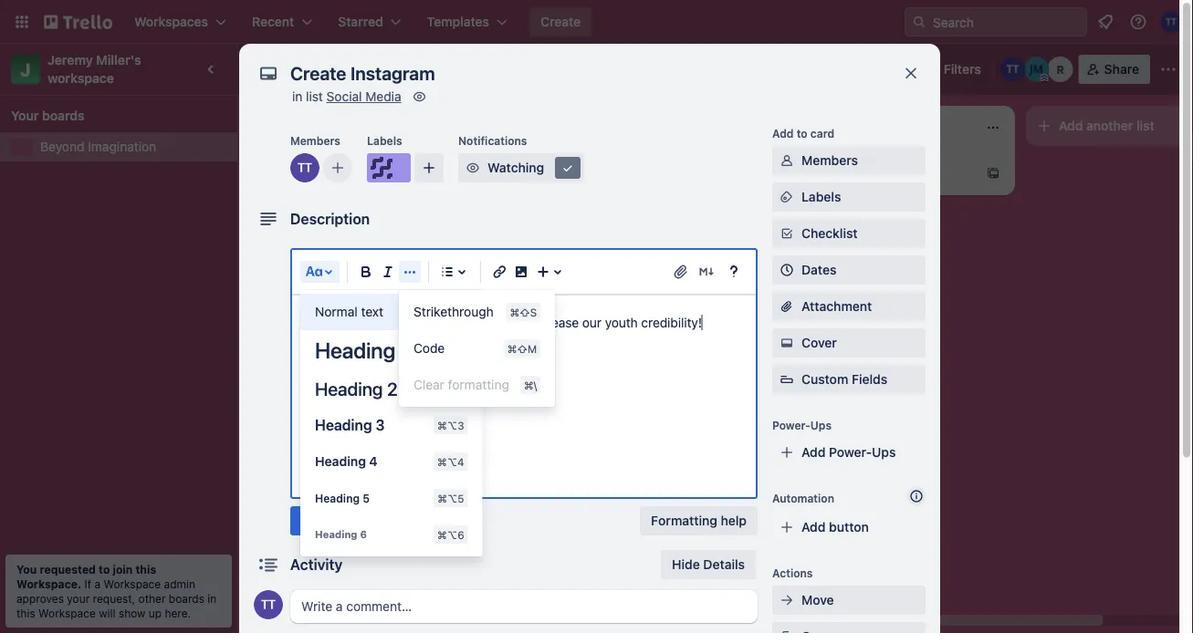 Task type: describe. For each thing, give the bounding box(es) containing it.
back to home image
[[44, 7, 112, 37]]

add another list button
[[1027, 106, 1194, 146]]

requested
[[40, 564, 96, 576]]

add button
[[802, 520, 870, 535]]

thinking
[[526, 169, 577, 185]]

to inside text field
[[515, 316, 527, 331]]

italic ⌘i image
[[377, 261, 399, 283]]

attachment
[[802, 299, 873, 314]]

we must add another social media to increase our youth credibility!
[[311, 316, 702, 331]]

help
[[721, 514, 747, 529]]

watching
[[488, 160, 545, 175]]

thoughts thinking
[[526, 158, 595, 185]]

search image
[[913, 15, 927, 29]]

dates button
[[773, 256, 926, 285]]

heading 6
[[315, 529, 367, 541]]

link image
[[489, 261, 511, 283]]

add up labels link at the top right of page
[[804, 166, 828, 181]]

instagram
[[309, 169, 368, 185]]

⌘⌥0
[[438, 306, 465, 319]]

heading 2
[[315, 378, 398, 400]]

heading 5
[[315, 492, 370, 505]]

power-ups
[[773, 419, 832, 432]]

if
[[84, 578, 91, 591]]

0 vertical spatial boards
[[42, 108, 85, 123]]

social
[[439, 316, 473, 331]]

formatting help link
[[641, 507, 758, 536]]

2 horizontal spatial card
[[842, 166, 869, 181]]

thoughts
[[544, 158, 595, 171]]

up
[[149, 607, 162, 620]]

add a card button for bottom create from template… "icon"
[[256, 269, 460, 298]]

create button
[[530, 7, 592, 37]]

formatting
[[448, 378, 510, 393]]

filters
[[944, 62, 982, 77]]

create for create
[[541, 14, 581, 29]]

0 horizontal spatial beyond
[[40, 139, 85, 154]]

r button
[[1048, 57, 1074, 82]]

show menu image
[[1160, 60, 1178, 79]]

members link
[[773, 146, 926, 175]]

we
[[311, 316, 329, 331]]

checklist link
[[773, 219, 926, 248]]

image image
[[511, 261, 533, 283]]

approves
[[16, 593, 64, 606]]

request,
[[93, 593, 135, 606]]

filters button
[[917, 55, 987, 84]]

clear
[[414, 378, 445, 393]]

6
[[360, 529, 367, 541]]

3
[[376, 417, 385, 434]]

clear formatting
[[414, 378, 510, 393]]

attachment button
[[773, 292, 926, 322]]

move link
[[773, 586, 926, 616]]

1 horizontal spatial terry turtle (terryturtle) image
[[460, 190, 482, 212]]

kickoff meeting
[[267, 235, 359, 250]]

meeting
[[311, 235, 359, 250]]

save
[[301, 514, 331, 529]]

0 horizontal spatial terry turtle (terryturtle) image
[[290, 153, 320, 183]]

miller's
[[96, 53, 141, 68]]

editor toolbar toolbar
[[300, 258, 749, 557]]

boards inside if a workspace admin approves your request, other boards in this workspace will show up here.
[[169, 593, 205, 606]]

social
[[327, 89, 362, 104]]

automation
[[773, 492, 835, 505]]

create instagram
[[267, 169, 368, 185]]

0 vertical spatial create from template… image
[[987, 166, 1001, 181]]

bold ⌘b image
[[355, 261, 377, 283]]

⌘⌥2
[[438, 383, 465, 396]]

join
[[113, 564, 133, 576]]

beyond inside text box
[[261, 59, 320, 79]]

kickoff meeting link
[[267, 234, 479, 252]]

star or unstar board image
[[437, 62, 452, 77]]

jeremy miller (jeremymiller198) image
[[1025, 57, 1050, 82]]

add down power-ups
[[802, 445, 826, 460]]

media
[[476, 316, 512, 331]]

our
[[583, 316, 602, 331]]

this inside if a workspace admin approves your request, other boards in this workspace will show up here.
[[16, 607, 35, 620]]

in inside if a workspace admin approves your request, other boards in this workspace will show up here.
[[208, 593, 217, 606]]

0 horizontal spatial members
[[290, 134, 341, 147]]

your boards with 1 items element
[[11, 105, 217, 127]]

0 vertical spatial power-
[[773, 419, 811, 432]]

1 horizontal spatial in
[[292, 89, 303, 104]]

heading 1 group
[[301, 294, 483, 554]]

in list social media
[[292, 89, 402, 104]]

0 horizontal spatial workspace
[[38, 607, 96, 620]]

your
[[11, 108, 39, 123]]

1 horizontal spatial ups
[[872, 445, 896, 460]]

rubyanndersson (rubyanndersson) image
[[1048, 57, 1074, 82]]

move
[[802, 593, 835, 608]]

youth
[[605, 316, 638, 331]]

⌘⇧s
[[510, 306, 537, 319]]

5
[[363, 492, 370, 505]]

0 horizontal spatial beyond imagination
[[40, 139, 156, 154]]

normal
[[315, 305, 358, 320]]

increase
[[530, 316, 579, 331]]

heading for heading 6
[[315, 529, 358, 541]]

text
[[361, 305, 384, 320]]

heading 4
[[315, 454, 378, 470]]

0 horizontal spatial add a card
[[285, 275, 350, 290]]

add down r button
[[1060, 118, 1084, 133]]

1 vertical spatial terry turtle (terryturtle) image
[[254, 591, 283, 620]]

2
[[387, 378, 398, 400]]

cover link
[[773, 329, 926, 358]]

1 horizontal spatial color: purple, title: none image
[[367, 153, 411, 183]]

you requested to join this workspace.
[[16, 564, 156, 591]]

add down kickoff
[[285, 275, 309, 290]]

1 horizontal spatial members
[[802, 153, 859, 168]]

save button
[[290, 507, 341, 536]]

watching button
[[459, 153, 585, 183]]

to inside you requested to join this workspace.
[[99, 564, 110, 576]]

color: bold red, title: "thoughts" element
[[526, 157, 595, 171]]

1 horizontal spatial terry turtle (terryturtle) image
[[1001, 57, 1027, 82]]

0 vertical spatial ups
[[811, 419, 832, 432]]

your
[[67, 593, 90, 606]]

beyond imagination inside text box
[[261, 59, 417, 79]]

1
[[400, 338, 410, 364]]

⌘⌥6
[[438, 529, 465, 542]]

primary element
[[0, 0, 1194, 44]]

sm image for watching
[[464, 159, 482, 177]]

dates
[[802, 263, 837, 278]]

share
[[1105, 62, 1140, 77]]

⌘⌥4
[[437, 456, 465, 469]]

custom
[[802, 372, 849, 387]]



Task type: locate. For each thing, give the bounding box(es) containing it.
1 vertical spatial create from template… image
[[468, 276, 482, 290]]

2 horizontal spatial terry turtle (terryturtle) image
[[1161, 11, 1183, 33]]

strikethrough
[[414, 305, 494, 320]]

add a card button
[[775, 159, 979, 188], [256, 269, 460, 298]]

will
[[99, 607, 116, 620]]

0 horizontal spatial boards
[[42, 108, 85, 123]]

0 horizontal spatial create from template… image
[[468, 276, 482, 290]]

add a card up labels link at the top right of page
[[804, 166, 869, 181]]

heading 1
[[315, 338, 410, 364]]

imagination
[[324, 59, 417, 79], [88, 139, 156, 154]]

2 vertical spatial a
[[94, 578, 101, 591]]

group containing strikethrough
[[399, 294, 556, 404]]

0 horizontal spatial another
[[391, 316, 436, 331]]

1 vertical spatial beyond
[[40, 139, 85, 154]]

list down share on the top
[[1137, 118, 1155, 133]]

1 horizontal spatial beyond
[[261, 59, 320, 79]]

1 vertical spatial list
[[1137, 118, 1155, 133]]

activity
[[290, 557, 343, 574]]

1 vertical spatial power-
[[830, 445, 873, 460]]

in
[[292, 89, 303, 104], [208, 593, 217, 606]]

0 vertical spatial beyond imagination
[[261, 59, 417, 79]]

r
[[1057, 63, 1065, 76]]

2 heading from the top
[[315, 378, 383, 400]]

members down add to card
[[802, 153, 859, 168]]

beyond imagination
[[261, 59, 417, 79], [40, 139, 156, 154]]

2 vertical spatial sm image
[[778, 592, 797, 610]]

0 notifications image
[[1095, 11, 1117, 33]]

1 horizontal spatial boards
[[169, 593, 205, 606]]

hide details link
[[662, 551, 756, 580]]

terry turtle (terryturtle) image
[[460, 190, 482, 212], [254, 591, 283, 620]]

⌘⌥5
[[438, 492, 465, 505]]

1 horizontal spatial imagination
[[324, 59, 417, 79]]

0 vertical spatial add a card button
[[775, 159, 979, 188]]

0 vertical spatial imagination
[[324, 59, 417, 79]]

1 heading from the top
[[315, 338, 396, 364]]

heading for heading 1
[[315, 338, 396, 364]]

1 vertical spatial workspace
[[38, 607, 96, 620]]

Board name text field
[[252, 55, 426, 84]]

beyond imagination link
[[40, 138, 227, 156]]

heading left 4
[[315, 454, 366, 470]]

3 heading from the top
[[315, 417, 372, 434]]

add a card button for the top create from template… "icon"
[[775, 159, 979, 188]]

custom fields button
[[773, 371, 926, 389]]

sm image inside labels link
[[778, 188, 797, 206]]

0 horizontal spatial to
[[99, 564, 110, 576]]

terry turtle (terryturtle) image left r
[[1001, 57, 1027, 82]]

j
[[20, 58, 31, 80]]

ups
[[811, 419, 832, 432], [872, 445, 896, 460]]

color: purple, title: none image right add members to card icon at the left of page
[[367, 153, 411, 183]]

sm image for move
[[778, 592, 797, 610]]

this
[[136, 564, 156, 576], [16, 607, 35, 620]]

1 horizontal spatial create from template… image
[[987, 166, 1001, 181]]

code
[[414, 341, 445, 356]]

a right if at the bottom left of the page
[[94, 578, 101, 591]]

power-
[[773, 419, 811, 432], [830, 445, 873, 460]]

0 horizontal spatial color: purple, title: none image
[[267, 157, 303, 164]]

heading left 5
[[315, 492, 360, 505]]

list left social
[[306, 89, 323, 104]]

1 vertical spatial this
[[16, 607, 35, 620]]

another up 1
[[391, 316, 436, 331]]

0 horizontal spatial card
[[323, 275, 350, 290]]

imagination inside text box
[[324, 59, 417, 79]]

4 heading from the top
[[315, 454, 366, 470]]

here.
[[165, 607, 191, 620]]

to up members link
[[797, 127, 808, 140]]

sm image inside watching button
[[559, 159, 577, 177]]

0 vertical spatial a
[[831, 166, 839, 181]]

beyond up in list social media at the top left of page
[[261, 59, 320, 79]]

cancel
[[358, 514, 399, 529]]

cancel button
[[347, 507, 410, 536]]

normal text
[[315, 305, 384, 320]]

heading down save in the bottom of the page
[[315, 529, 358, 541]]

1 vertical spatial beyond imagination
[[40, 139, 156, 154]]

Write a comment text field
[[290, 591, 758, 624]]

0 vertical spatial card
[[811, 127, 835, 140]]

labels up create instagram link
[[367, 134, 403, 147]]

0 vertical spatial members
[[290, 134, 341, 147]]

0 horizontal spatial create
[[267, 169, 306, 185]]

2 horizontal spatial to
[[797, 127, 808, 140]]

labels link
[[773, 183, 926, 212]]

heading down must on the left of the page
[[315, 338, 396, 364]]

sm image down actions
[[778, 592, 797, 610]]

labels up checklist
[[802, 190, 842, 205]]

sm image inside move link
[[778, 592, 797, 610]]

0 vertical spatial another
[[1087, 118, 1134, 133]]

hide
[[672, 558, 700, 573]]

open information menu image
[[1130, 13, 1148, 31]]

6 heading from the top
[[315, 529, 358, 541]]

this down approves
[[16, 607, 35, 620]]

workspace.
[[16, 578, 81, 591]]

jeremy miller's workspace
[[48, 53, 145, 86]]

formatting help
[[651, 514, 747, 529]]

add down automation
[[802, 520, 826, 535]]

members up add members to card icon at the left of page
[[290, 134, 341, 147]]

custom fields
[[802, 372, 888, 387]]

heading for heading 2
[[315, 378, 383, 400]]

1 vertical spatial terry turtle (terryturtle) image
[[1001, 57, 1027, 82]]

formatting
[[651, 514, 718, 529]]

beyond imagination down your boards with 1 items element
[[40, 139, 156, 154]]

thinking link
[[526, 168, 738, 186]]

share button
[[1079, 55, 1151, 84]]

color: purple, title: none image up create instagram
[[267, 157, 303, 164]]

terry turtle (terryturtle) image
[[1161, 11, 1183, 33], [1001, 57, 1027, 82], [290, 153, 320, 183]]

1 vertical spatial add a card
[[285, 275, 350, 290]]

1 vertical spatial a
[[313, 275, 320, 290]]

another inside "button"
[[1087, 118, 1134, 133]]

ups down 'fields'
[[872, 445, 896, 460]]

another down share button
[[1087, 118, 1134, 133]]

1 vertical spatial add a card button
[[256, 269, 460, 298]]

workspace down join
[[104, 578, 161, 591]]

0 horizontal spatial power-
[[773, 419, 811, 432]]

cover
[[802, 336, 838, 351]]

1 vertical spatial sm image
[[778, 188, 797, 206]]

sm image inside members link
[[778, 152, 797, 170]]

workspace down your
[[38, 607, 96, 620]]

1 horizontal spatial create
[[541, 14, 581, 29]]

in left social
[[292, 89, 303, 104]]

sm image down notifications
[[464, 159, 482, 177]]

Main content area, start typing to enter text. text field
[[311, 312, 738, 334]]

beyond imagination up social
[[261, 59, 417, 79]]

ups up add power-ups
[[811, 419, 832, 432]]

heading 3
[[315, 417, 385, 434]]

2 vertical spatial to
[[99, 564, 110, 576]]

notifications
[[459, 134, 528, 147]]

add another list
[[1060, 118, 1155, 133]]

0 vertical spatial to
[[797, 127, 808, 140]]

list
[[306, 89, 323, 104], [1137, 118, 1155, 133]]

to
[[797, 127, 808, 140], [515, 316, 527, 331], [99, 564, 110, 576]]

1 horizontal spatial to
[[515, 316, 527, 331]]

0 horizontal spatial imagination
[[88, 139, 156, 154]]

list inside "button"
[[1137, 118, 1155, 133]]

heading for heading 4
[[315, 454, 366, 470]]

another inside 'main content area, start typing to enter text.' text field
[[391, 316, 436, 331]]

0 horizontal spatial add a card button
[[256, 269, 460, 298]]

social media link
[[327, 89, 402, 104]]

view markdown image
[[698, 263, 716, 281]]

heading for heading 5
[[315, 492, 360, 505]]

credibility!
[[642, 316, 702, 331]]

power- down power-ups
[[830, 445, 873, 460]]

1 vertical spatial card
[[842, 166, 869, 181]]

create from template… image
[[987, 166, 1001, 181], [468, 276, 482, 290]]

0 horizontal spatial ups
[[811, 419, 832, 432]]

1 vertical spatial in
[[208, 593, 217, 606]]

terry turtle (terryturtle) image down watching button
[[460, 190, 482, 212]]

0 vertical spatial terry turtle (terryturtle) image
[[1161, 11, 1183, 33]]

1 vertical spatial members
[[802, 153, 859, 168]]

imagination down your boards with 1 items element
[[88, 139, 156, 154]]

beyond down your boards
[[40, 139, 85, 154]]

a up labels link at the top right of page
[[831, 166, 839, 181]]

your boards
[[11, 108, 85, 123]]

card up normal
[[323, 275, 350, 290]]

1 vertical spatial ups
[[872, 445, 896, 460]]

group
[[399, 294, 556, 404]]

jeremy
[[48, 53, 93, 68]]

1 horizontal spatial labels
[[802, 190, 842, 205]]

1 vertical spatial to
[[515, 316, 527, 331]]

0 horizontal spatial labels
[[367, 134, 403, 147]]

other
[[138, 593, 166, 606]]

0 horizontal spatial a
[[94, 578, 101, 591]]

heading for heading 3
[[315, 417, 372, 434]]

this inside you requested to join this workspace.
[[136, 564, 156, 576]]

sm image inside watching button
[[464, 159, 482, 177]]

1 horizontal spatial add a card button
[[775, 159, 979, 188]]

card up labels link at the top right of page
[[842, 166, 869, 181]]

1 horizontal spatial power-
[[830, 445, 873, 460]]

details
[[704, 558, 745, 573]]

attach and insert link image
[[672, 263, 691, 281]]

None text field
[[281, 57, 884, 90]]

0 vertical spatial beyond
[[261, 59, 320, 79]]

1 horizontal spatial add a card
[[804, 166, 869, 181]]

sm image inside checklist link
[[778, 225, 797, 243]]

0 vertical spatial terry turtle (terryturtle) image
[[460, 190, 482, 212]]

0 horizontal spatial terry turtle (terryturtle) image
[[254, 591, 283, 620]]

1 horizontal spatial beyond imagination
[[261, 59, 417, 79]]

add
[[365, 316, 387, 331]]

add up members link
[[773, 127, 794, 140]]

kickoff
[[267, 235, 308, 250]]

members
[[290, 134, 341, 147], [802, 153, 859, 168]]

0 vertical spatial workspace
[[104, 578, 161, 591]]

actions
[[773, 567, 813, 580]]

color: purple, title: none image
[[367, 153, 411, 183], [267, 157, 303, 164]]

sm image down add to card
[[778, 188, 797, 206]]

1 horizontal spatial workspace
[[104, 578, 161, 591]]

workspace
[[48, 71, 114, 86]]

0 vertical spatial add a card
[[804, 166, 869, 181]]

0 vertical spatial this
[[136, 564, 156, 576]]

1 horizontal spatial a
[[313, 275, 320, 290]]

this right join
[[136, 564, 156, 576]]

0 horizontal spatial list
[[306, 89, 323, 104]]

terry turtle (terryturtle) image right "here."
[[254, 591, 283, 620]]

0 vertical spatial in
[[292, 89, 303, 104]]

add members to card image
[[331, 159, 345, 177]]

a inside if a workspace admin approves your request, other boards in this workspace will show up here.
[[94, 578, 101, 591]]

imagination up social media link
[[324, 59, 417, 79]]

boards right your
[[42, 108, 85, 123]]

Search field
[[927, 8, 1087, 36]]

card up members link
[[811, 127, 835, 140]]

media
[[366, 89, 402, 104]]

0 horizontal spatial in
[[208, 593, 217, 606]]

0 vertical spatial labels
[[367, 134, 403, 147]]

power- down custom
[[773, 419, 811, 432]]

⌘⇧m
[[508, 343, 537, 355]]

2 horizontal spatial a
[[831, 166, 839, 181]]

if a workspace admin approves your request, other boards in this workspace will show up here.
[[16, 578, 217, 620]]

sm image
[[411, 88, 429, 106], [778, 152, 797, 170], [559, 159, 577, 177], [778, 225, 797, 243], [778, 334, 797, 353], [778, 629, 797, 634]]

1 vertical spatial labels
[[802, 190, 842, 205]]

⌘⌥3
[[438, 419, 465, 432]]

2 vertical spatial card
[[323, 275, 350, 290]]

must
[[333, 316, 362, 331]]

add a card button up checklist link
[[775, 159, 979, 188]]

in right other
[[208, 593, 217, 606]]

text styles image
[[303, 261, 325, 283]]

2 vertical spatial terry turtle (terryturtle) image
[[290, 153, 320, 183]]

0 vertical spatial create
[[541, 14, 581, 29]]

1 horizontal spatial list
[[1137, 118, 1155, 133]]

1 horizontal spatial this
[[136, 564, 156, 576]]

heading up heading 4
[[315, 417, 372, 434]]

show
[[119, 607, 146, 620]]

1 horizontal spatial another
[[1087, 118, 1134, 133]]

boards down admin
[[169, 593, 205, 606]]

terry turtle (terryturtle) image right open information menu icon
[[1161, 11, 1183, 33]]

fields
[[852, 372, 888, 387]]

lists image
[[437, 261, 459, 283]]

create inside button
[[541, 14, 581, 29]]

card
[[811, 127, 835, 140], [842, 166, 869, 181], [323, 275, 350, 290]]

1 horizontal spatial card
[[811, 127, 835, 140]]

terry turtle (terryturtle) image left add members to card icon at the left of page
[[290, 153, 320, 183]]

0 horizontal spatial this
[[16, 607, 35, 620]]

checklist
[[802, 226, 858, 241]]

admin
[[164, 578, 195, 591]]

0 vertical spatial sm image
[[464, 159, 482, 177]]

sm image inside cover link
[[778, 334, 797, 353]]

add to card
[[773, 127, 835, 140]]

open help dialog image
[[724, 261, 745, 283]]

to left join
[[99, 564, 110, 576]]

add button button
[[773, 513, 926, 543]]

1 vertical spatial create
[[267, 169, 306, 185]]

heading up heading 3
[[315, 378, 383, 400]]

sm image
[[464, 159, 482, 177], [778, 188, 797, 206], [778, 592, 797, 610]]

a up normal
[[313, 275, 320, 290]]

more formatting image
[[399, 261, 421, 283]]

another
[[1087, 118, 1134, 133], [391, 316, 436, 331]]

0 vertical spatial list
[[306, 89, 323, 104]]

sm image for labels
[[778, 188, 797, 206]]

1 vertical spatial boards
[[169, 593, 205, 606]]

to up ⌘⇧m
[[515, 316, 527, 331]]

add a card up normal
[[285, 275, 350, 290]]

1 vertical spatial imagination
[[88, 139, 156, 154]]

add a card button up normal text
[[256, 269, 460, 298]]

1 vertical spatial another
[[391, 316, 436, 331]]

add
[[1060, 118, 1084, 133], [773, 127, 794, 140], [804, 166, 828, 181], [285, 275, 309, 290], [802, 445, 826, 460], [802, 520, 826, 535]]

automation image
[[884, 55, 910, 80]]

create for create instagram
[[267, 169, 306, 185]]

5 heading from the top
[[315, 492, 360, 505]]



Task type: vqa. For each thing, say whether or not it's contained in the screenshot.
and to the right
no



